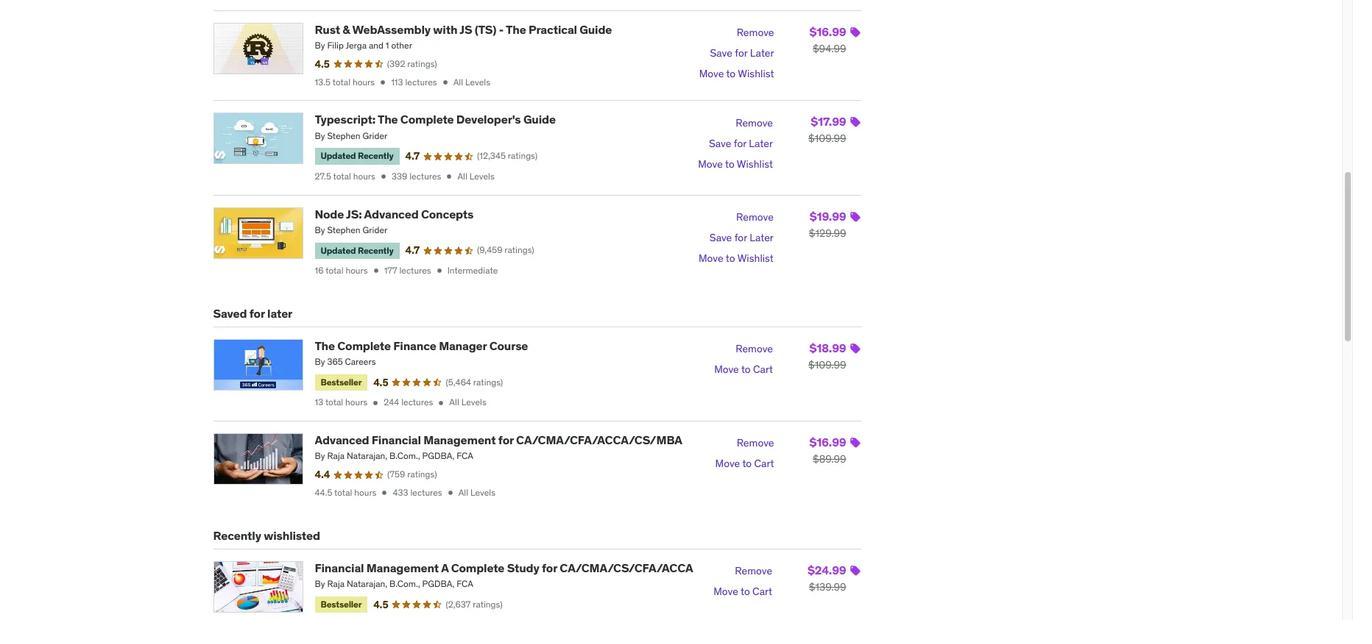 Task type: vqa. For each thing, say whether or not it's contained in the screenshot.
Coding
no



Task type: locate. For each thing, give the bounding box(es) containing it.
management
[[424, 433, 496, 448], [367, 561, 439, 576]]

js
[[460, 22, 472, 37]]

by
[[315, 40, 325, 51], [315, 130, 325, 141], [315, 225, 325, 236], [315, 357, 325, 368], [315, 451, 325, 462], [315, 579, 325, 590]]

total for typescript:
[[333, 171, 351, 182]]

complete inside the complete finance manager course by 365 careers
[[338, 339, 391, 354]]

remove save for later move to wishlist for $19.99
[[699, 211, 774, 265]]

1 vertical spatial management
[[367, 561, 439, 576]]

to
[[727, 67, 736, 80], [726, 157, 735, 171], [726, 252, 736, 265], [742, 363, 751, 377], [743, 458, 752, 471], [741, 586, 750, 599]]

0 vertical spatial recently
[[358, 151, 394, 162]]

cart for $16.99
[[755, 458, 775, 471]]

xxsmall image right 113 lectures
[[440, 77, 451, 88]]

1 vertical spatial b.com.,
[[390, 579, 420, 590]]

2 stephen from the top
[[327, 225, 361, 236]]

remove button
[[737, 23, 775, 43], [736, 113, 773, 134], [737, 207, 774, 228], [736, 340, 773, 360], [737, 434, 775, 455], [735, 562, 773, 583]]

other
[[391, 40, 413, 51]]

recently up 177
[[358, 245, 394, 256]]

1 vertical spatial move to cart button
[[716, 455, 775, 475]]

fca up '(2,637' on the bottom of page
[[457, 579, 474, 590]]

ratings) up 433 lectures
[[408, 469, 437, 480]]

complete down 113 lectures
[[401, 112, 454, 127]]

0 vertical spatial remove save for later move to wishlist
[[700, 26, 775, 80]]

1 vertical spatial stephen
[[327, 225, 361, 236]]

by up 4.4
[[315, 451, 325, 462]]

1 vertical spatial updated
[[321, 245, 356, 256]]

all for 433 lectures
[[459, 488, 469, 499]]

1 vertical spatial bestseller
[[321, 600, 362, 611]]

1 stephen from the top
[[327, 130, 361, 141]]

lectures down 392 ratings element
[[405, 76, 437, 87]]

1 raja from the top
[[327, 451, 345, 462]]

$24.99 $139.99
[[808, 563, 847, 594]]

0 vertical spatial complete
[[401, 112, 454, 127]]

by inside rust & webassembly with js (ts) - the practical guide by filip jerga and 1 other
[[315, 40, 325, 51]]

raja inside advanced financial management for ca/cma/cfa/acca/cs/mba by raja natarajan, b.com., pgdba, fca
[[327, 451, 345, 462]]

levels down advanced financial management for ca/cma/cfa/acca/cs/mba by raja natarajan, b.com., pgdba, fca on the bottom of page
[[471, 488, 496, 499]]

natarajan, inside advanced financial management for ca/cma/cfa/acca/cs/mba by raja natarajan, b.com., pgdba, fca
[[347, 451, 388, 462]]

updated recently up 27.5 total hours
[[321, 151, 394, 162]]

xxsmall image
[[378, 77, 388, 88], [440, 77, 451, 88], [444, 172, 455, 182], [371, 266, 381, 277], [434, 266, 445, 277], [445, 489, 456, 499]]

move
[[700, 67, 724, 80], [698, 157, 723, 171], [699, 252, 724, 265], [715, 363, 739, 377], [716, 458, 741, 471], [714, 586, 739, 599]]

coupon icon image right $17.99
[[850, 117, 861, 128]]

1 vertical spatial save
[[709, 137, 732, 150]]

1 updated from the top
[[321, 151, 356, 162]]

$109.99 down "$18.99"
[[809, 359, 847, 372]]

0 vertical spatial move to cart button
[[715, 360, 773, 381]]

4.7 up 339 lectures
[[406, 150, 420, 163]]

xxsmall image right 177 lectures
[[434, 266, 445, 277]]

$19.99
[[810, 209, 847, 224]]

all down "(5,464"
[[450, 397, 460, 408]]

1 vertical spatial pgdba,
[[422, 579, 455, 590]]

1 vertical spatial updated recently
[[321, 245, 394, 256]]

2 vertical spatial 4.5
[[374, 599, 389, 612]]

all for 113 lectures
[[454, 76, 463, 87]]

(392 ratings)
[[387, 58, 437, 69]]

all levels up 'developer's'
[[454, 76, 491, 87]]

3 coupon icon image from the top
[[850, 211, 861, 223]]

remove button left $16.99 $94.99
[[737, 23, 775, 43]]

1 vertical spatial fca
[[457, 579, 474, 590]]

1 b.com., from the top
[[390, 451, 420, 462]]

and
[[369, 40, 384, 51]]

ratings) right (9,459
[[505, 245, 535, 256]]

the up 365
[[315, 339, 335, 354]]

coupon icon image for $24.99 $139.99
[[850, 566, 861, 577]]

ratings) inside 2,637 ratings element
[[473, 599, 503, 610]]

4.7
[[406, 150, 420, 163], [406, 244, 420, 257]]

intermediate
[[448, 265, 498, 276]]

the inside rust & webassembly with js (ts) - the practical guide by filip jerga and 1 other
[[506, 22, 526, 37]]

advanced inside node js: advanced concepts by stephen grider
[[364, 207, 419, 221]]

$16.99 $94.99
[[810, 24, 847, 55]]

1 bestseller from the top
[[321, 377, 362, 388]]

1 by from the top
[[315, 40, 325, 51]]

0 vertical spatial pgdba,
[[422, 451, 455, 462]]

$16.99 up the $89.99
[[810, 435, 847, 450]]

coupon icon image right $19.99
[[850, 211, 861, 223]]

4.4
[[315, 469, 330, 482]]

2 coupon icon image from the top
[[850, 117, 861, 128]]

advanced right js:
[[364, 207, 419, 221]]

0 vertical spatial management
[[424, 433, 496, 448]]

$16.99
[[810, 24, 847, 39], [810, 435, 847, 450]]

$109.99 for $17.99
[[809, 132, 847, 145]]

1 grider from the top
[[363, 130, 388, 141]]

guide
[[580, 22, 612, 37], [524, 112, 556, 127]]

2 vertical spatial the
[[315, 339, 335, 354]]

js:
[[346, 207, 362, 221]]

updated recently for js:
[[321, 245, 394, 256]]

xxsmall image down "(5,464"
[[436, 398, 447, 409]]

2 $16.99 from the top
[[810, 435, 847, 450]]

0 vertical spatial financial
[[372, 433, 421, 448]]

1 vertical spatial move to wishlist button
[[698, 154, 773, 175]]

pgdba, down a
[[422, 579, 455, 590]]

1 horizontal spatial the
[[378, 112, 398, 127]]

all right 113 lectures
[[454, 76, 463, 87]]

1 $16.99 from the top
[[810, 24, 847, 39]]

1 4.7 from the top
[[406, 150, 420, 163]]

2 b.com., from the top
[[390, 579, 420, 590]]

coupon icon image right $16.99 $94.99
[[850, 26, 861, 38]]

updated recently up 16 total hours
[[321, 245, 394, 256]]

$109.99 for $18.99
[[809, 359, 847, 372]]

0 horizontal spatial guide
[[524, 112, 556, 127]]

ratings) inside 9,459 ratings element
[[505, 245, 535, 256]]

the down 113
[[378, 112, 398, 127]]

move to wishlist button for $17.99
[[698, 154, 773, 175]]

by down wishlisted
[[315, 579, 325, 590]]

updated up 16 total hours
[[321, 245, 356, 256]]

for
[[735, 46, 748, 60], [734, 137, 747, 150], [735, 231, 748, 244], [250, 306, 265, 321], [499, 433, 514, 448], [542, 561, 558, 576]]

remove left $24.99
[[735, 565, 773, 578]]

13.5
[[315, 76, 331, 87]]

complete right a
[[451, 561, 505, 576]]

2 raja from the top
[[327, 579, 345, 590]]

financial
[[372, 433, 421, 448], [315, 561, 364, 576]]

1 horizontal spatial financial
[[372, 433, 421, 448]]

0 vertical spatial fca
[[457, 451, 474, 462]]

1 vertical spatial financial
[[315, 561, 364, 576]]

all levels for 244 lectures
[[450, 397, 487, 408]]

0 vertical spatial bestseller
[[321, 377, 362, 388]]

$109.99
[[809, 132, 847, 145], [809, 359, 847, 372]]

stephen inside the typescript: the complete developer's guide by stephen grider
[[327, 130, 361, 141]]

2 vertical spatial move to cart button
[[714, 583, 773, 603]]

16
[[315, 265, 324, 276]]

1 horizontal spatial guide
[[580, 22, 612, 37]]

1 fca from the top
[[457, 451, 474, 462]]

updated for node
[[321, 245, 356, 256]]

1 vertical spatial advanced
[[315, 433, 369, 448]]

$16.99 up $94.99
[[810, 24, 847, 39]]

0 vertical spatial later
[[751, 46, 775, 60]]

xxsmall image for 177 lectures
[[434, 266, 445, 277]]

ca/cma/cs/cfa/acca
[[560, 561, 694, 576]]

lectures right 339
[[410, 171, 442, 182]]

0 vertical spatial updated
[[321, 151, 356, 162]]

levels down 5,464 ratings element
[[462, 397, 487, 408]]

financial management a complete study for ca/cma/cs/cfa/acca by raja natarajan, b.com., pgdba, fca
[[315, 561, 694, 590]]

wishlist for $19.99
[[738, 252, 774, 265]]

2 vertical spatial wishlist
[[738, 252, 774, 265]]

0 vertical spatial the
[[506, 22, 526, 37]]

0 vertical spatial remove move to cart
[[715, 343, 773, 377]]

by down the node
[[315, 225, 325, 236]]

2 $109.99 from the top
[[809, 359, 847, 372]]

natarajan,
[[347, 451, 388, 462], [347, 579, 388, 590]]

hours left 113
[[353, 76, 375, 87]]

levels for 113 lectures
[[466, 76, 491, 87]]

lectures right 244
[[402, 397, 433, 408]]

0 vertical spatial $16.99
[[810, 24, 847, 39]]

complete up careers
[[338, 339, 391, 354]]

all up concepts
[[458, 171, 468, 182]]

2 vertical spatial later
[[750, 231, 774, 244]]

1 vertical spatial 4.7
[[406, 244, 420, 257]]

coupon icon image for $18.99 $109.99
[[850, 343, 861, 355]]

stephen down js:
[[327, 225, 361, 236]]

2 vertical spatial complete
[[451, 561, 505, 576]]

2 vertical spatial remove move to cart
[[714, 565, 773, 599]]

1
[[386, 40, 389, 51]]

financial up (759
[[372, 433, 421, 448]]

2 vertical spatial move to wishlist button
[[699, 249, 774, 269]]

ratings) inside 12,345 ratings element
[[508, 150, 538, 161]]

cart left $16.99 $89.99
[[755, 458, 775, 471]]

2 grider from the top
[[363, 225, 388, 236]]

2 4.7 from the top
[[406, 244, 420, 257]]

complete inside financial management a complete study for ca/cma/cs/cfa/acca by raja natarajan, b.com., pgdba, fca
[[451, 561, 505, 576]]

4 coupon icon image from the top
[[850, 343, 861, 355]]

392 ratings element
[[387, 58, 437, 70]]

hours left 244
[[346, 397, 368, 408]]

later left $17.99 $109.99
[[749, 137, 773, 150]]

all levels down advanced financial management for ca/cma/cfa/acca/cs/mba by raja natarajan, b.com., pgdba, fca on the bottom of page
[[459, 488, 496, 499]]

0 vertical spatial 4.7
[[406, 150, 420, 163]]

1 vertical spatial remove save for later move to wishlist
[[698, 116, 773, 171]]

1 vertical spatial $109.99
[[809, 359, 847, 372]]

all levels for 339 lectures
[[458, 171, 495, 182]]

grider down typescript:
[[363, 130, 388, 141]]

1 natarajan, from the top
[[347, 451, 388, 462]]

total right 16
[[326, 265, 344, 276]]

0 vertical spatial save
[[710, 46, 733, 60]]

levels for 433 lectures
[[471, 488, 496, 499]]

113 lectures
[[391, 76, 437, 87]]

complete inside the typescript: the complete developer's guide by stephen grider
[[401, 112, 454, 127]]

advanced down '13 total hours'
[[315, 433, 369, 448]]

xxsmall image right 339 lectures
[[444, 172, 455, 182]]

course
[[490, 339, 528, 354]]

4 by from the top
[[315, 357, 325, 368]]

updated for typescript:
[[321, 151, 356, 162]]

advanced financial management for ca/cma/cfa/acca/cs/mba link
[[315, 433, 683, 448]]

lectures down 759 ratings element
[[411, 488, 442, 499]]

pgdba, up (759 ratings)
[[422, 451, 455, 462]]

updated up 27.5 total hours
[[321, 151, 356, 162]]

1 vertical spatial 4.5
[[374, 376, 389, 389]]

xxsmall image right 433 lectures
[[445, 489, 456, 499]]

3 by from the top
[[315, 225, 325, 236]]

by down typescript:
[[315, 130, 325, 141]]

remove button left $18.99 $109.99
[[736, 340, 773, 360]]

5 coupon icon image from the top
[[850, 438, 861, 449]]

xxsmall image for 244 lectures
[[371, 398, 381, 409]]

remove move to cart
[[715, 343, 773, 377], [716, 437, 775, 471], [714, 565, 773, 599]]

4.7 up 177 lectures
[[406, 244, 420, 257]]

4.5
[[315, 57, 330, 71], [374, 376, 389, 389], [374, 599, 389, 612]]

all levels for 113 lectures
[[454, 76, 491, 87]]

remove left $16.99 $89.99
[[737, 437, 775, 450]]

move to wishlist button
[[700, 64, 775, 85], [698, 154, 773, 175], [699, 249, 774, 269]]

2 vertical spatial cart
[[753, 586, 773, 599]]

27.5 total hours
[[315, 171, 376, 182]]

for inside financial management a complete study for ca/cma/cs/cfa/acca by raja natarajan, b.com., pgdba, fca
[[542, 561, 558, 576]]

careers
[[345, 357, 376, 368]]

ratings) inside 759 ratings element
[[408, 469, 437, 480]]

2 fca from the top
[[457, 579, 474, 590]]

2 pgdba, from the top
[[422, 579, 455, 590]]

1 vertical spatial later
[[749, 137, 773, 150]]

0 vertical spatial $109.99
[[809, 132, 847, 145]]

b.com.,
[[390, 451, 420, 462], [390, 579, 420, 590]]

0 vertical spatial raja
[[327, 451, 345, 462]]

2 bestseller from the top
[[321, 600, 362, 611]]

1 vertical spatial guide
[[524, 112, 556, 127]]

updated recently
[[321, 151, 394, 162], [321, 245, 394, 256]]

levels for 339 lectures
[[470, 171, 495, 182]]

0 vertical spatial grider
[[363, 130, 388, 141]]

lectures for finance
[[402, 397, 433, 408]]

move to cart button
[[715, 360, 773, 381], [716, 455, 775, 475], [714, 583, 773, 603]]

by left filip
[[315, 40, 325, 51]]

cart left $18.99 $109.99
[[754, 363, 773, 377]]

wishlist
[[738, 67, 775, 80], [737, 157, 773, 171], [738, 252, 774, 265]]

the
[[506, 22, 526, 37], [378, 112, 398, 127], [315, 339, 335, 354]]

management down "(5,464"
[[424, 433, 496, 448]]

coupon icon image
[[850, 26, 861, 38], [850, 117, 861, 128], [850, 211, 861, 223], [850, 343, 861, 355], [850, 438, 861, 449], [850, 566, 861, 577]]

grider
[[363, 130, 388, 141], [363, 225, 388, 236]]

xxsmall image left 433
[[380, 489, 390, 499]]

raja inside financial management a complete study for ca/cma/cs/cfa/acca by raja natarajan, b.com., pgdba, fca
[[327, 579, 345, 590]]

save for later button
[[710, 43, 775, 64], [709, 134, 773, 154], [710, 228, 774, 249]]

1 coupon icon image from the top
[[850, 26, 861, 38]]

remove left $16.99 $94.99
[[737, 26, 775, 39]]

all levels
[[454, 76, 491, 87], [458, 171, 495, 182], [450, 397, 487, 408], [459, 488, 496, 499]]

$16.99 for advanced financial management for ca/cma/cfa/acca/cs/mba
[[810, 435, 847, 450]]

hours left 339
[[353, 171, 376, 182]]

hours left 177
[[346, 265, 368, 276]]

coupon icon image right $16.99 $89.99
[[850, 438, 861, 449]]

guide up (12,345 ratings)
[[524, 112, 556, 127]]

management left a
[[367, 561, 439, 576]]

levels
[[466, 76, 491, 87], [470, 171, 495, 182], [462, 397, 487, 408], [471, 488, 496, 499]]

177
[[384, 265, 397, 276]]

save for later button for $17.99
[[709, 134, 773, 154]]

remove move to cart for financial management a complete study for ca/cma/cs/cfa/acca
[[714, 565, 773, 599]]

hours for complete
[[346, 397, 368, 408]]

1 vertical spatial raja
[[327, 579, 345, 590]]

1 updated recently from the top
[[321, 151, 394, 162]]

ratings) inside 392 ratings element
[[408, 58, 437, 69]]

advanced
[[364, 207, 419, 221], [315, 433, 369, 448]]

0 vertical spatial advanced
[[364, 207, 419, 221]]

0 vertical spatial 4.5
[[315, 57, 330, 71]]

guide right the practical
[[580, 22, 612, 37]]

6 by from the top
[[315, 579, 325, 590]]

recently for js:
[[358, 245, 394, 256]]

13 total hours
[[315, 397, 368, 408]]

(9,459 ratings)
[[477, 245, 535, 256]]

later left $16.99 $94.99
[[751, 46, 775, 60]]

b.com., inside advanced financial management for ca/cma/cfa/acca/cs/mba by raja natarajan, b.com., pgdba, fca
[[390, 451, 420, 462]]

2 natarajan, from the top
[[347, 579, 388, 590]]

1 vertical spatial complete
[[338, 339, 391, 354]]

4.5 for financial
[[374, 599, 389, 612]]

by inside advanced financial management for ca/cma/cfa/acca/cs/mba by raja natarajan, b.com., pgdba, fca
[[315, 451, 325, 462]]

$16.99 $89.99
[[810, 435, 847, 466]]

1 pgdba, from the top
[[422, 451, 455, 462]]

1 vertical spatial grider
[[363, 225, 388, 236]]

xxsmall image left 339
[[379, 172, 389, 182]]

1 $109.99 from the top
[[809, 132, 847, 145]]

later left $129.99
[[750, 231, 774, 244]]

1 vertical spatial cart
[[755, 458, 775, 471]]

2 vertical spatial remove save for later move to wishlist
[[699, 211, 774, 265]]

by inside the complete finance manager course by 365 careers
[[315, 357, 325, 368]]

2 by from the top
[[315, 130, 325, 141]]

1 vertical spatial wishlist
[[737, 157, 773, 171]]

0 horizontal spatial the
[[315, 339, 335, 354]]

complete
[[401, 112, 454, 127], [338, 339, 391, 354], [451, 561, 505, 576]]

total right 13.5 at the top left of the page
[[333, 76, 351, 87]]

2 updated recently from the top
[[321, 245, 394, 256]]

financial down wishlisted
[[315, 561, 364, 576]]

0 vertical spatial guide
[[580, 22, 612, 37]]

the complete finance manager course link
[[315, 339, 528, 354]]

xxsmall image left 177
[[371, 266, 381, 277]]

9,459 ratings element
[[477, 245, 535, 257]]

1 vertical spatial recently
[[358, 245, 394, 256]]

xxsmall image
[[379, 172, 389, 182], [371, 398, 381, 409], [436, 398, 447, 409], [380, 489, 390, 499]]

ratings) inside 5,464 ratings element
[[474, 377, 503, 388]]

433 lectures
[[393, 488, 442, 499]]

5,464 ratings element
[[446, 377, 503, 389]]

jerga
[[346, 40, 367, 51]]

(392
[[387, 58, 405, 69]]

coupon icon image right $24.99
[[850, 566, 861, 577]]

1 vertical spatial remove move to cart
[[716, 437, 775, 471]]

total right 13 at the left of the page
[[326, 397, 343, 408]]

ratings) right "(5,464"
[[474, 377, 503, 388]]

all
[[454, 76, 463, 87], [458, 171, 468, 182], [450, 397, 460, 408], [459, 488, 469, 499]]

recently
[[358, 151, 394, 162], [358, 245, 394, 256], [213, 529, 261, 543]]

save
[[710, 46, 733, 60], [709, 137, 732, 150], [710, 231, 732, 244]]

cart
[[754, 363, 773, 377], [755, 458, 775, 471], [753, 586, 773, 599]]

pgdba, inside financial management a complete study for ca/cma/cs/cfa/acca by raja natarajan, b.com., pgdba, fca
[[422, 579, 455, 590]]

later
[[267, 306, 293, 321]]

0 vertical spatial stephen
[[327, 130, 361, 141]]

0 vertical spatial updated recently
[[321, 151, 394, 162]]

-
[[499, 22, 504, 37]]

recently up 339
[[358, 151, 394, 162]]

1 vertical spatial save for later button
[[709, 134, 773, 154]]

total right 27.5 at the left top of the page
[[333, 171, 351, 182]]

2 vertical spatial recently
[[213, 529, 261, 543]]

all levels down 5,464 ratings element
[[450, 397, 487, 408]]

hours for js:
[[346, 265, 368, 276]]

all right 433 lectures
[[459, 488, 469, 499]]

177 lectures
[[384, 265, 431, 276]]

hours
[[353, 76, 375, 87], [353, 171, 376, 182], [346, 265, 368, 276], [346, 397, 368, 408], [355, 488, 377, 499]]

0 horizontal spatial financial
[[315, 561, 364, 576]]

2 updated from the top
[[321, 245, 356, 256]]

bestseller
[[321, 377, 362, 388], [321, 600, 362, 611]]

all levels down (12,345
[[458, 171, 495, 182]]

1 vertical spatial $16.99
[[810, 435, 847, 450]]

(9,459
[[477, 245, 503, 256]]

xxsmall image for 339 lectures
[[379, 172, 389, 182]]

$139.99
[[809, 581, 847, 594]]

ca/cma/cfa/acca/cs/mba
[[516, 433, 683, 448]]

the right -
[[506, 22, 526, 37]]

2,637 ratings element
[[446, 599, 503, 612]]

remove button left $24.99
[[735, 562, 773, 583]]

5 by from the top
[[315, 451, 325, 462]]

2 vertical spatial save for later button
[[710, 228, 774, 249]]

1 vertical spatial natarajan,
[[347, 579, 388, 590]]

2 vertical spatial save
[[710, 231, 732, 244]]

the inside the complete finance manager course by 365 careers
[[315, 339, 335, 354]]

remove button left $17.99 $109.99
[[736, 113, 773, 134]]

1 vertical spatial the
[[378, 112, 398, 127]]

ratings) up 113 lectures
[[408, 58, 437, 69]]

levels down (12,345
[[470, 171, 495, 182]]

cart left $139.99
[[753, 586, 773, 599]]

6 coupon icon image from the top
[[850, 566, 861, 577]]

2 horizontal spatial the
[[506, 22, 526, 37]]

grider down node js: advanced concepts link
[[363, 225, 388, 236]]

xxsmall image left 244
[[371, 398, 381, 409]]

lectures right 177
[[400, 265, 431, 276]]

0 vertical spatial b.com.,
[[390, 451, 420, 462]]

ratings) for developer's
[[508, 150, 538, 161]]

0 vertical spatial natarajan,
[[347, 451, 388, 462]]

stephen down typescript:
[[327, 130, 361, 141]]

ratings) right '(2,637' on the bottom of page
[[473, 599, 503, 610]]



Task type: describe. For each thing, give the bounding box(es) containing it.
759 ratings element
[[388, 469, 437, 482]]

0 vertical spatial move to wishlist button
[[700, 64, 775, 85]]

recently for the
[[358, 151, 394, 162]]

remove move to cart for advanced financial management for ca/cma/cfa/acca/cs/mba
[[716, 437, 775, 471]]

finance
[[394, 339, 437, 354]]

updated recently for the
[[321, 151, 394, 162]]

13
[[315, 397, 324, 408]]

practical
[[529, 22, 577, 37]]

move to cart button for financial management a complete study for ca/cma/cs/cfa/acca
[[714, 583, 773, 603]]

xxsmall image for 433 lectures
[[380, 489, 390, 499]]

0 vertical spatial cart
[[754, 363, 773, 377]]

12,345 ratings element
[[477, 150, 538, 163]]

$16.99 for rust & webassembly with js (ts) - the practical guide
[[810, 24, 847, 39]]

(5,464 ratings)
[[446, 377, 503, 388]]

b.com., inside financial management a complete study for ca/cma/cs/cfa/acca by raja natarajan, b.com., pgdba, fca
[[390, 579, 420, 590]]

16 total hours
[[315, 265, 368, 276]]

4.7 for advanced
[[406, 244, 420, 257]]

rust & webassembly with js (ts) - the practical guide by filip jerga and 1 other
[[315, 22, 612, 51]]

developer's
[[457, 112, 521, 127]]

coupon icon image for $19.99 $129.99
[[850, 211, 861, 223]]

cart for $24.99
[[753, 586, 773, 599]]

total right 44.5
[[334, 488, 352, 499]]

node
[[315, 207, 344, 221]]

typescript: the complete developer's guide link
[[315, 112, 556, 127]]

typescript:
[[315, 112, 376, 127]]

study
[[507, 561, 540, 576]]

advanced financial management for ca/cma/cfa/acca/cs/mba by raja natarajan, b.com., pgdba, fca
[[315, 433, 683, 462]]

save for $19.99
[[710, 231, 732, 244]]

(12,345 ratings)
[[477, 150, 538, 161]]

the complete finance manager course by 365 careers
[[315, 339, 528, 368]]

remove left $19.99
[[737, 211, 774, 224]]

$18.99
[[810, 341, 847, 356]]

lectures for complete
[[410, 171, 442, 182]]

xxsmall image left 113
[[378, 77, 388, 88]]

13.5 total hours
[[315, 76, 375, 87]]

113
[[391, 76, 403, 87]]

for inside advanced financial management for ca/cma/cfa/acca/cs/mba by raja natarajan, b.com., pgdba, fca
[[499, 433, 514, 448]]

save for later button for $19.99
[[710, 228, 774, 249]]

xxsmall image for 433 lectures
[[445, 489, 456, 499]]

$19.99 $129.99
[[809, 209, 847, 240]]

typescript: the complete developer's guide by stephen grider
[[315, 112, 556, 141]]

ratings) for concepts
[[505, 245, 535, 256]]

webassembly
[[352, 22, 431, 37]]

with
[[433, 22, 458, 37]]

ratings) for complete
[[473, 599, 503, 610]]

hours left 433
[[355, 488, 377, 499]]

guide inside the typescript: the complete developer's guide by stephen grider
[[524, 112, 556, 127]]

total for the
[[326, 397, 343, 408]]

0 vertical spatial save for later button
[[710, 43, 775, 64]]

(5,464
[[446, 377, 471, 388]]

4.7 for complete
[[406, 150, 420, 163]]

management inside advanced financial management for ca/cma/cfa/acca/cs/mba by raja natarajan, b.com., pgdba, fca
[[424, 433, 496, 448]]

pgdba, inside advanced financial management for ca/cma/cfa/acca/cs/mba by raja natarajan, b.com., pgdba, fca
[[422, 451, 455, 462]]

coupon icon image for $16.99 $89.99
[[850, 438, 861, 449]]

433
[[393, 488, 408, 499]]

financial inside financial management a complete study for ca/cma/cs/cfa/acca by raja natarajan, b.com., pgdba, fca
[[315, 561, 364, 576]]

$94.99
[[813, 42, 847, 55]]

recently wishlisted
[[213, 529, 320, 543]]

hours for the
[[353, 171, 376, 182]]

natarajan, inside financial management a complete study for ca/cma/cs/cfa/acca by raja natarajan, b.com., pgdba, fca
[[347, 579, 388, 590]]

44.5
[[315, 488, 332, 499]]

total for node
[[326, 265, 344, 276]]

$89.99
[[813, 453, 847, 466]]

rust
[[315, 22, 340, 37]]

concepts
[[421, 207, 474, 221]]

$18.99 $109.99
[[809, 341, 847, 372]]

remove left $18.99 $109.99
[[736, 343, 773, 356]]

manager
[[439, 339, 487, 354]]

filip
[[327, 40, 344, 51]]

remove left $17.99 $109.99
[[736, 116, 773, 129]]

339 lectures
[[392, 171, 442, 182]]

advanced inside advanced financial management for ca/cma/cfa/acca/cs/mba by raja natarajan, b.com., pgdba, fca
[[315, 433, 369, 448]]

grider inside node js: advanced concepts by stephen grider
[[363, 225, 388, 236]]

fca inside financial management a complete study for ca/cma/cs/cfa/acca by raja natarajan, b.com., pgdba, fca
[[457, 579, 474, 590]]

by inside financial management a complete study for ca/cma/cs/cfa/acca by raja natarajan, b.com., pgdba, fca
[[315, 579, 325, 590]]

later for $17.99
[[749, 137, 773, 150]]

later for $19.99
[[750, 231, 774, 244]]

$129.99
[[809, 227, 847, 240]]

levels for 244 lectures
[[462, 397, 487, 408]]

(ts)
[[475, 22, 497, 37]]

(2,637 ratings)
[[446, 599, 503, 610]]

wishlisted
[[264, 529, 320, 543]]

xxsmall image for 339 lectures
[[444, 172, 455, 182]]

by inside the typescript: the complete developer's guide by stephen grider
[[315, 130, 325, 141]]

save for $17.99
[[709, 137, 732, 150]]

&
[[343, 22, 350, 37]]

grider inside the typescript: the complete developer's guide by stephen grider
[[363, 130, 388, 141]]

$24.99
[[808, 563, 847, 578]]

244
[[384, 397, 399, 408]]

move to wishlist button for $19.99
[[699, 249, 774, 269]]

move to cart button for advanced financial management for ca/cma/cfa/acca/cs/mba
[[716, 455, 775, 475]]

saved for later
[[213, 306, 293, 321]]

0 vertical spatial wishlist
[[738, 67, 775, 80]]

$17.99 $109.99
[[809, 115, 847, 145]]

244 lectures
[[384, 397, 433, 408]]

fca inside advanced financial management for ca/cma/cfa/acca/cs/mba by raja natarajan, b.com., pgdba, fca
[[457, 451, 474, 462]]

all levels for 433 lectures
[[459, 488, 496, 499]]

coupon icon image for $16.99 $94.99
[[850, 26, 861, 38]]

financial inside advanced financial management for ca/cma/cfa/acca/cs/mba by raja natarajan, b.com., pgdba, fca
[[372, 433, 421, 448]]

management inside financial management a complete study for ca/cma/cs/cfa/acca by raja natarajan, b.com., pgdba, fca
[[367, 561, 439, 576]]

by inside node js: advanced concepts by stephen grider
[[315, 225, 325, 236]]

remove button left $16.99 $89.99
[[737, 434, 775, 455]]

node js: advanced concepts by stephen grider
[[315, 207, 474, 236]]

44.5 total hours
[[315, 488, 377, 499]]

guide inside rust & webassembly with js (ts) - the practical guide by filip jerga and 1 other
[[580, 22, 612, 37]]

bestseller for financial
[[321, 600, 362, 611]]

4.5 for the
[[374, 376, 389, 389]]

$17.99
[[811, 115, 847, 129]]

27.5
[[315, 171, 331, 182]]

saved
[[213, 306, 247, 321]]

wishlist for $17.99
[[737, 157, 773, 171]]

365
[[327, 357, 343, 368]]

(759
[[388, 469, 405, 480]]

(12,345
[[477, 150, 506, 161]]

the inside the typescript: the complete developer's guide by stephen grider
[[378, 112, 398, 127]]

ratings) for manager
[[474, 377, 503, 388]]

(2,637
[[446, 599, 471, 610]]

a
[[441, 561, 449, 576]]

all for 339 lectures
[[458, 171, 468, 182]]

lectures for advanced
[[400, 265, 431, 276]]

remove save for later move to wishlist for $17.99
[[698, 116, 773, 171]]

339
[[392, 171, 408, 182]]

stephen inside node js: advanced concepts by stephen grider
[[327, 225, 361, 236]]

xxsmall image for 113 lectures
[[440, 77, 451, 88]]

bestseller for the
[[321, 377, 362, 388]]

remove button left $19.99 $129.99
[[737, 207, 774, 228]]

rust & webassembly with js (ts) - the practical guide link
[[315, 22, 612, 37]]

(759 ratings)
[[388, 469, 437, 480]]

all for 244 lectures
[[450, 397, 460, 408]]

node js: advanced concepts link
[[315, 207, 474, 221]]

financial management a complete study for ca/cma/cs/cfa/acca link
[[315, 561, 694, 576]]

coupon icon image for $17.99 $109.99
[[850, 117, 861, 128]]



